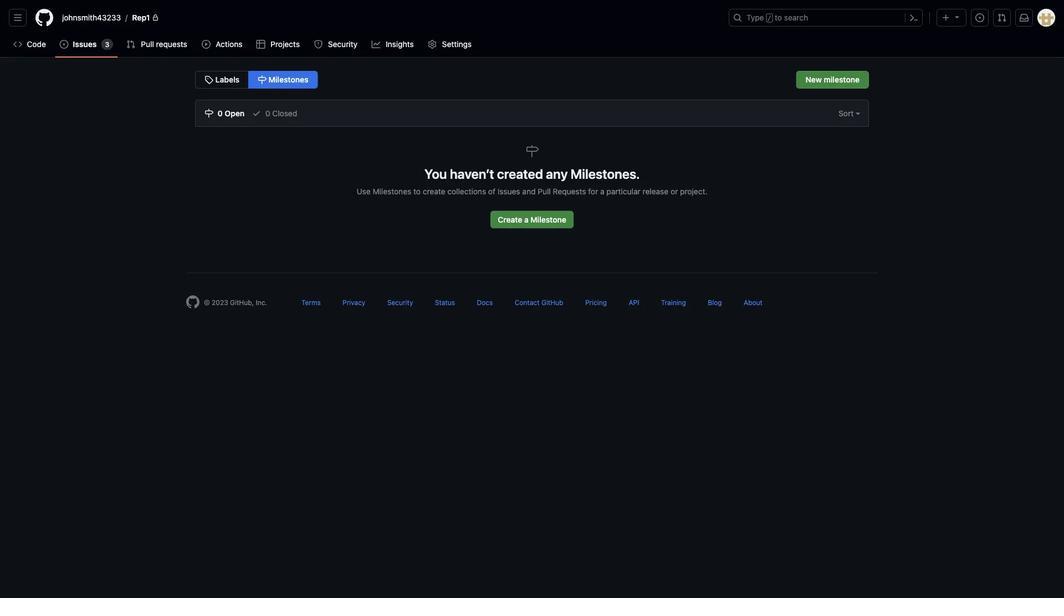 Task type: vqa. For each thing, say whether or not it's contained in the screenshot.
"Description"
no



Task type: describe. For each thing, give the bounding box(es) containing it.
github
[[542, 299, 564, 307]]

milestones inside issue element
[[267, 75, 309, 84]]

open
[[225, 109, 245, 118]]

and
[[523, 187, 536, 196]]

blog link
[[708, 299, 722, 307]]

pull requests link
[[122, 36, 193, 53]]

milestones inside you haven't created any milestones. use milestones to create collections of issues and pull requests for a particular release or project.
[[373, 187, 412, 196]]

table image
[[257, 40, 265, 49]]

/ for type
[[768, 14, 772, 22]]

training link
[[661, 299, 686, 307]]

milestone image inside issue element
[[258, 75, 267, 84]]

milestones link
[[248, 71, 318, 89]]

new
[[806, 75, 822, 84]]

gear image
[[428, 40, 437, 49]]

tag image
[[205, 75, 213, 84]]

blog
[[708, 299, 722, 307]]

actions link
[[197, 36, 248, 53]]

create a milestone
[[498, 215, 567, 224]]

plus image
[[942, 13, 951, 22]]

0           open
[[216, 109, 245, 118]]

1 vertical spatial issue opened image
[[60, 40, 68, 49]]

0           open link
[[205, 100, 245, 126]]

git pull request image for rightmost issue opened 'icon'
[[998, 13, 1007, 22]]

any
[[546, 166, 568, 182]]

shield image
[[314, 40, 323, 49]]

homepage image
[[35, 9, 53, 27]]

johnsmith43233 link
[[58, 9, 125, 27]]

labels
[[213, 75, 240, 84]]

issue element
[[195, 71, 318, 89]]

labels link
[[195, 71, 249, 89]]

api link
[[629, 299, 640, 307]]

search
[[785, 13, 809, 22]]

inc.
[[256, 299, 267, 307]]

github,
[[230, 299, 254, 307]]

status
[[435, 299, 455, 307]]

pricing link
[[586, 299, 607, 307]]

release
[[643, 187, 669, 196]]

create
[[498, 215, 523, 224]]

requests
[[156, 40, 187, 49]]

a inside you haven't created any milestones. use milestones to create collections of issues and pull requests for a particular release or project.
[[601, 187, 605, 196]]

for
[[589, 187, 598, 196]]

actions
[[216, 40, 243, 49]]

milestone image
[[205, 109, 213, 118]]

docs link
[[477, 299, 493, 307]]

milestone
[[531, 215, 567, 224]]

issues inside you haven't created any milestones. use milestones to create collections of issues and pull requests for a particular release or project.
[[498, 187, 520, 196]]

johnsmith43233
[[62, 13, 121, 22]]

type
[[747, 13, 764, 22]]

contact github
[[515, 299, 564, 307]]

docs
[[477, 299, 493, 307]]

sort button
[[831, 100, 869, 126]]

0 vertical spatial security link
[[310, 36, 363, 53]]

training
[[661, 299, 686, 307]]

command palette image
[[910, 13, 919, 22]]

milestone
[[824, 75, 860, 84]]

3
[[105, 40, 109, 48]]

sort
[[839, 109, 856, 118]]

1 horizontal spatial milestone image
[[526, 145, 539, 158]]

0 horizontal spatial issues
[[73, 40, 97, 49]]

project.
[[680, 187, 708, 196]]

settings link
[[424, 36, 477, 53]]

code image
[[13, 40, 22, 49]]

of
[[488, 187, 496, 196]]

privacy link
[[343, 299, 366, 307]]

graph image
[[372, 40, 381, 49]]

you haven't created any milestones. use milestones to create collections of issues and pull requests for a particular release or project.
[[357, 166, 708, 196]]

collections
[[448, 187, 486, 196]]

lock image
[[152, 14, 159, 21]]

1 horizontal spatial security link
[[387, 299, 413, 307]]

use
[[357, 187, 371, 196]]

haven't
[[450, 166, 494, 182]]



Task type: locate. For each thing, give the bounding box(es) containing it.
milestones.
[[571, 166, 640, 182]]

code
[[27, 40, 46, 49]]

0 for closed
[[266, 109, 270, 118]]

©
[[204, 299, 210, 307]]

/ left rep1
[[125, 13, 128, 22]]

terms
[[302, 299, 321, 307]]

git pull request image
[[998, 13, 1007, 22], [127, 40, 135, 49]]

closed
[[272, 109, 297, 118]]

security
[[328, 40, 358, 49], [387, 299, 413, 307]]

list containing johnsmith43233 /
[[58, 9, 723, 27]]

0           closed link
[[252, 100, 297, 126]]

0 horizontal spatial milestones
[[267, 75, 309, 84]]

notifications image
[[1020, 13, 1029, 22]]

security link left status
[[387, 299, 413, 307]]

0 vertical spatial issues
[[73, 40, 97, 49]]

check image
[[252, 109, 261, 118]]

a
[[601, 187, 605, 196], [525, 215, 529, 224]]

johnsmith43233 /
[[62, 13, 128, 22]]

0 vertical spatial git pull request image
[[998, 13, 1007, 22]]

git pull request image right 3
[[127, 40, 135, 49]]

code link
[[9, 36, 51, 53]]

new milestone link
[[797, 71, 869, 89]]

1 horizontal spatial git pull request image
[[998, 13, 1007, 22]]

contact
[[515, 299, 540, 307]]

0           closed
[[263, 109, 297, 118]]

to
[[775, 13, 782, 22], [414, 187, 421, 196]]

issues
[[73, 40, 97, 49], [498, 187, 520, 196]]

to left search
[[775, 13, 782, 22]]

/ right type
[[768, 14, 772, 22]]

about
[[744, 299, 763, 307]]

or
[[671, 187, 678, 196]]

create a milestone link
[[491, 211, 574, 229]]

0 vertical spatial milestones
[[267, 75, 309, 84]]

about link
[[744, 299, 763, 307]]

0 horizontal spatial security
[[328, 40, 358, 49]]

create
[[423, 187, 446, 196]]

issues right of
[[498, 187, 520, 196]]

0 horizontal spatial 0
[[218, 109, 223, 118]]

1 horizontal spatial 0
[[266, 109, 270, 118]]

0 horizontal spatial a
[[525, 215, 529, 224]]

new milestone
[[806, 75, 860, 84]]

rep1
[[132, 13, 150, 22]]

0 horizontal spatial security link
[[310, 36, 363, 53]]

insights
[[386, 40, 414, 49]]

0 vertical spatial milestone image
[[258, 75, 267, 84]]

pull right the and
[[538, 187, 551, 196]]

pull requests
[[141, 40, 187, 49]]

milestone image up created
[[526, 145, 539, 158]]

0
[[218, 109, 223, 118], [266, 109, 270, 118]]

1 vertical spatial git pull request image
[[127, 40, 135, 49]]

2023
[[212, 299, 228, 307]]

0 vertical spatial pull
[[141, 40, 154, 49]]

git pull request image left "notifications" image
[[998, 13, 1007, 22]]

pull
[[141, 40, 154, 49], [538, 187, 551, 196]]

security link left "graph" image
[[310, 36, 363, 53]]

insights link
[[367, 36, 419, 53]]

status link
[[435, 299, 455, 307]]

a right create
[[525, 215, 529, 224]]

0 horizontal spatial git pull request image
[[127, 40, 135, 49]]

0 vertical spatial to
[[775, 13, 782, 22]]

milestones up closed
[[267, 75, 309, 84]]

0 horizontal spatial to
[[414, 187, 421, 196]]

2 0 from the left
[[266, 109, 270, 118]]

a right for
[[601, 187, 605, 196]]

projects
[[271, 40, 300, 49]]

list
[[58, 9, 723, 27]]

1 horizontal spatial issues
[[498, 187, 520, 196]]

0 vertical spatial security
[[328, 40, 358, 49]]

1 horizontal spatial pull
[[538, 187, 551, 196]]

1 vertical spatial to
[[414, 187, 421, 196]]

a inside "link"
[[525, 215, 529, 224]]

play image
[[202, 40, 211, 49]]

1 vertical spatial pull
[[538, 187, 551, 196]]

git pull request image inside the pull requests link
[[127, 40, 135, 49]]

1 horizontal spatial security
[[387, 299, 413, 307]]

requests
[[553, 187, 586, 196]]

1 horizontal spatial to
[[775, 13, 782, 22]]

© 2023 github, inc.
[[204, 299, 267, 307]]

1 vertical spatial milestones
[[373, 187, 412, 196]]

/ inside johnsmith43233 /
[[125, 13, 128, 22]]

1 horizontal spatial milestones
[[373, 187, 412, 196]]

projects link
[[252, 36, 305, 53]]

type / to search
[[747, 13, 809, 22]]

0 vertical spatial a
[[601, 187, 605, 196]]

created
[[497, 166, 543, 182]]

security left status
[[387, 299, 413, 307]]

1 vertical spatial milestone image
[[526, 145, 539, 158]]

milestones
[[267, 75, 309, 84], [373, 187, 412, 196]]

issue opened image right triangle down icon
[[976, 13, 985, 22]]

1 vertical spatial a
[[525, 215, 529, 224]]

terms link
[[302, 299, 321, 307]]

0 vertical spatial issue opened image
[[976, 13, 985, 22]]

pricing
[[586, 299, 607, 307]]

you
[[425, 166, 447, 182]]

pull inside you haven't created any milestones. use milestones to create collections of issues and pull requests for a particular release or project.
[[538, 187, 551, 196]]

1 0 from the left
[[218, 109, 223, 118]]

security right shield image
[[328, 40, 358, 49]]

milestone image up check icon
[[258, 75, 267, 84]]

triangle down image
[[953, 12, 962, 21]]

contact github link
[[515, 299, 564, 307]]

issues left 3
[[73, 40, 97, 49]]

1 horizontal spatial /
[[768, 14, 772, 22]]

0 for open
[[218, 109, 223, 118]]

privacy
[[343, 299, 366, 307]]

homepage image
[[186, 296, 200, 309]]

issue opened image
[[976, 13, 985, 22], [60, 40, 68, 49]]

milestones right use
[[373, 187, 412, 196]]

0 horizontal spatial pull
[[141, 40, 154, 49]]

security link
[[310, 36, 363, 53], [387, 299, 413, 307]]

rep1 link
[[128, 9, 163, 27]]

0 horizontal spatial /
[[125, 13, 128, 22]]

0 horizontal spatial issue opened image
[[60, 40, 68, 49]]

1 vertical spatial issues
[[498, 187, 520, 196]]

to left "create"
[[414, 187, 421, 196]]

1 horizontal spatial a
[[601, 187, 605, 196]]

0 right milestone icon
[[218, 109, 223, 118]]

/ inside type / to search
[[768, 14, 772, 22]]

pull left requests
[[141, 40, 154, 49]]

particular
[[607, 187, 641, 196]]

to inside you haven't created any milestones. use milestones to create collections of issues and pull requests for a particular release or project.
[[414, 187, 421, 196]]

1 vertical spatial security
[[387, 299, 413, 307]]

/
[[125, 13, 128, 22], [768, 14, 772, 22]]

0 horizontal spatial milestone image
[[258, 75, 267, 84]]

api
[[629, 299, 640, 307]]

1 vertical spatial security link
[[387, 299, 413, 307]]

0 right check icon
[[266, 109, 270, 118]]

issue opened image right code
[[60, 40, 68, 49]]

git pull request image for bottommost issue opened 'icon'
[[127, 40, 135, 49]]

1 horizontal spatial issue opened image
[[976, 13, 985, 22]]

/ for johnsmith43233
[[125, 13, 128, 22]]

settings
[[442, 40, 472, 49]]

milestone image
[[258, 75, 267, 84], [526, 145, 539, 158]]



